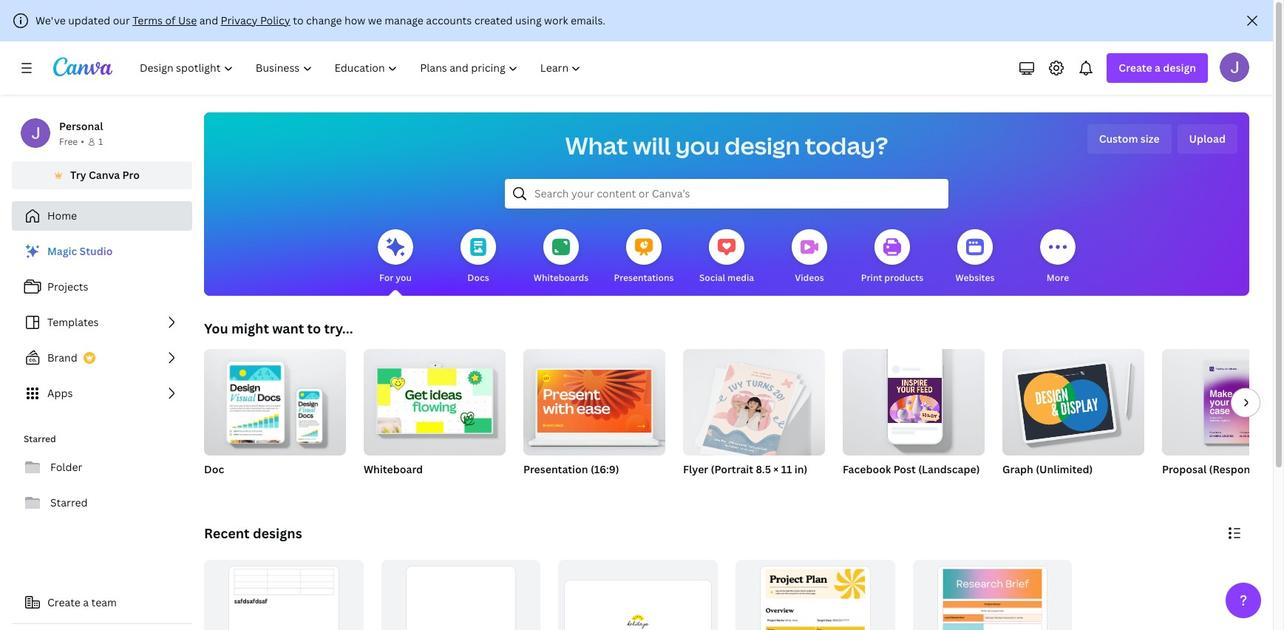 Task type: locate. For each thing, give the bounding box(es) containing it.
custom size button
[[1087, 124, 1172, 154]]

a for design
[[1155, 61, 1161, 75]]

1 vertical spatial starred
[[50, 495, 88, 509]]

1 vertical spatial to
[[307, 319, 321, 337]]

(responsive)
[[1209, 462, 1274, 476]]

docs button
[[461, 219, 496, 296]]

more button
[[1040, 219, 1076, 296]]

1 vertical spatial design
[[725, 129, 800, 161]]

we've updated our terms of use and privacy policy to change how we manage accounts created using work emails.
[[35, 13, 606, 27]]

docs
[[468, 271, 489, 284]]

0 vertical spatial design
[[1163, 61, 1196, 75]]

create inside button
[[47, 595, 81, 609]]

0 horizontal spatial to
[[293, 13, 304, 27]]

1 vertical spatial you
[[396, 271, 412, 284]]

apps
[[47, 386, 73, 400]]

for you
[[379, 271, 412, 284]]

0 vertical spatial a
[[1155, 61, 1161, 75]]

graph (unlimited) group
[[1003, 343, 1145, 495]]

social media button
[[699, 219, 754, 296]]

you right for
[[396, 271, 412, 284]]

create
[[1119, 61, 1153, 75], [47, 595, 81, 609]]

to left try... on the bottom
[[307, 319, 321, 337]]

magic
[[47, 244, 77, 258]]

starred button
[[12, 488, 192, 518]]

privacy
[[221, 13, 258, 27]]

facebook post (landscape)
[[843, 462, 980, 476]]

design up search search box
[[725, 129, 800, 161]]

list
[[12, 237, 192, 408]]

you inside button
[[396, 271, 412, 284]]

emails.
[[571, 13, 606, 27]]

1 horizontal spatial you
[[676, 129, 720, 161]]

want
[[272, 319, 304, 337]]

proposal (responsive) group
[[1162, 349, 1284, 495]]

change
[[306, 13, 342, 27]]

×
[[774, 462, 779, 476]]

presentation (16:9) group
[[524, 343, 666, 495]]

a inside button
[[83, 595, 89, 609]]

try
[[70, 168, 86, 182]]

jacob simon image
[[1220, 53, 1250, 82]]

print products
[[861, 271, 924, 284]]

0 vertical spatial to
[[293, 13, 304, 27]]

(unlimited)
[[1036, 462, 1093, 476]]

None search field
[[505, 179, 949, 209]]

doc group
[[204, 343, 346, 495]]

1 horizontal spatial a
[[1155, 61, 1161, 75]]

social media
[[699, 271, 754, 284]]

to
[[293, 13, 304, 27], [307, 319, 321, 337]]

products
[[885, 271, 924, 284]]

terms
[[132, 13, 163, 27]]

work
[[544, 13, 568, 27]]

design inside dropdown button
[[1163, 61, 1196, 75]]

whiteboards button
[[534, 219, 589, 296]]

create for create a team
[[47, 595, 81, 609]]

updated
[[68, 13, 110, 27]]

might
[[231, 319, 269, 337]]

recent
[[204, 524, 250, 542]]

doc
[[204, 462, 224, 476]]

design
[[1163, 61, 1196, 75], [725, 129, 800, 161]]

starred up folder at the bottom left
[[24, 433, 56, 445]]

projects
[[47, 280, 88, 294]]

create up custom size
[[1119, 61, 1153, 75]]

to right policy on the left top
[[293, 13, 304, 27]]

home link
[[12, 201, 192, 231]]

using
[[515, 13, 542, 27]]

templates link
[[12, 308, 192, 337]]

presentations button
[[614, 219, 674, 296]]

try...
[[324, 319, 353, 337]]

a for team
[[83, 595, 89, 609]]

home
[[47, 209, 77, 223]]

created
[[474, 13, 513, 27]]

1 vertical spatial create
[[47, 595, 81, 609]]

free
[[59, 135, 78, 148]]

in)
[[795, 462, 808, 476]]

social
[[699, 271, 726, 284]]

starred down folder at the bottom left
[[50, 495, 88, 509]]

0 horizontal spatial design
[[725, 129, 800, 161]]

group
[[204, 343, 346, 456], [364, 343, 506, 456], [524, 343, 666, 456], [683, 343, 825, 460], [843, 343, 985, 456], [1003, 343, 1145, 456], [1162, 349, 1284, 456], [204, 560, 364, 630], [381, 560, 541, 630], [559, 560, 718, 630], [736, 560, 895, 630], [913, 560, 1072, 630]]

of
[[165, 13, 176, 27]]

terms of use link
[[132, 13, 197, 27]]

graph (unlimited)
[[1003, 462, 1093, 476]]

a up size
[[1155, 61, 1161, 75]]

you right will
[[676, 129, 720, 161]]

0 vertical spatial starred
[[24, 433, 56, 445]]

create left "team"
[[47, 595, 81, 609]]

our
[[113, 13, 130, 27]]

0 vertical spatial you
[[676, 129, 720, 161]]

1 horizontal spatial design
[[1163, 61, 1196, 75]]

apps link
[[12, 379, 192, 408]]

design left the jacob simon icon
[[1163, 61, 1196, 75]]

(portrait
[[711, 462, 754, 476]]

create inside dropdown button
[[1119, 61, 1153, 75]]

folder button
[[12, 453, 192, 482]]

0 horizontal spatial you
[[396, 271, 412, 284]]

0 horizontal spatial a
[[83, 595, 89, 609]]

brand link
[[12, 343, 192, 373]]

a inside dropdown button
[[1155, 61, 1161, 75]]

presentations
[[614, 271, 674, 284]]

0 horizontal spatial create
[[47, 595, 81, 609]]

presentation (16:9)
[[524, 462, 619, 476]]

templates
[[47, 315, 99, 329]]

1 vertical spatial a
[[83, 595, 89, 609]]

and
[[199, 13, 218, 27]]

1 horizontal spatial create
[[1119, 61, 1153, 75]]

a left "team"
[[83, 595, 89, 609]]

try canva pro button
[[12, 161, 192, 189]]

0 vertical spatial create
[[1119, 61, 1153, 75]]



Task type: vqa. For each thing, say whether or not it's contained in the screenshot.
bottommost to
yes



Task type: describe. For each thing, give the bounding box(es) containing it.
manage
[[385, 13, 424, 27]]

for
[[379, 271, 394, 284]]

try canva pro
[[70, 168, 140, 182]]

videos
[[795, 271, 824, 284]]

you might want to try...
[[204, 319, 353, 337]]

presentation
[[524, 462, 588, 476]]

free •
[[59, 135, 84, 148]]

proposal
[[1162, 462, 1207, 476]]

folder
[[50, 460, 82, 474]]

recent designs
[[204, 524, 302, 542]]

for you button
[[378, 219, 413, 296]]

1 horizontal spatial to
[[307, 319, 321, 337]]

whiteboard
[[364, 462, 423, 476]]

magic studio link
[[12, 237, 192, 266]]

list containing magic studio
[[12, 237, 192, 408]]

projects link
[[12, 272, 192, 302]]

personal
[[59, 119, 103, 133]]

(landscape)
[[919, 462, 980, 476]]

will
[[633, 129, 671, 161]]

designs
[[253, 524, 302, 542]]

size
[[1141, 132, 1160, 146]]

websites
[[956, 271, 995, 284]]

create for create a design
[[1119, 61, 1153, 75]]

custom size
[[1099, 132, 1160, 146]]

create a team
[[47, 595, 117, 609]]

create a design button
[[1107, 53, 1208, 83]]

privacy policy link
[[221, 13, 290, 27]]

1
[[98, 135, 103, 148]]

media
[[728, 271, 754, 284]]

print products button
[[861, 219, 924, 296]]

what will you design today?
[[565, 129, 888, 161]]

we
[[368, 13, 382, 27]]

graph
[[1003, 462, 1034, 476]]

policy
[[260, 13, 290, 27]]

facebook
[[843, 462, 891, 476]]

whiteboard group
[[364, 343, 506, 495]]

how
[[345, 13, 366, 27]]

pro
[[122, 168, 140, 182]]

use
[[178, 13, 197, 27]]

upload button
[[1178, 124, 1238, 154]]

accounts
[[426, 13, 472, 27]]

flyer (portrait 8.5 × 11 in) group
[[683, 343, 825, 495]]

more
[[1047, 271, 1069, 284]]

flyer
[[683, 462, 709, 476]]

Search search field
[[535, 180, 919, 208]]

videos button
[[792, 219, 827, 296]]

11
[[781, 462, 792, 476]]

we've
[[35, 13, 66, 27]]

flyer (portrait 8.5 × 11 in)
[[683, 462, 808, 476]]

you
[[204, 319, 228, 337]]

post
[[894, 462, 916, 476]]

canva
[[89, 168, 120, 182]]

studio
[[80, 244, 113, 258]]

team
[[91, 595, 117, 609]]

brand
[[47, 351, 77, 365]]

(16:9)
[[591, 462, 619, 476]]

•
[[81, 135, 84, 148]]

folder link
[[12, 453, 192, 482]]

starred link
[[12, 488, 192, 518]]

facebook post (landscape) group
[[843, 343, 985, 495]]

top level navigation element
[[130, 53, 594, 83]]

magic studio
[[47, 244, 113, 258]]

websites button
[[956, 219, 995, 296]]

upload
[[1189, 132, 1226, 146]]

custom
[[1099, 132, 1138, 146]]

proposal (responsive)
[[1162, 462, 1274, 476]]

whiteboards
[[534, 271, 589, 284]]

print
[[861, 271, 882, 284]]

8.5
[[756, 462, 771, 476]]

what
[[565, 129, 628, 161]]

starred inside button
[[50, 495, 88, 509]]

create a team button
[[12, 588, 192, 617]]



